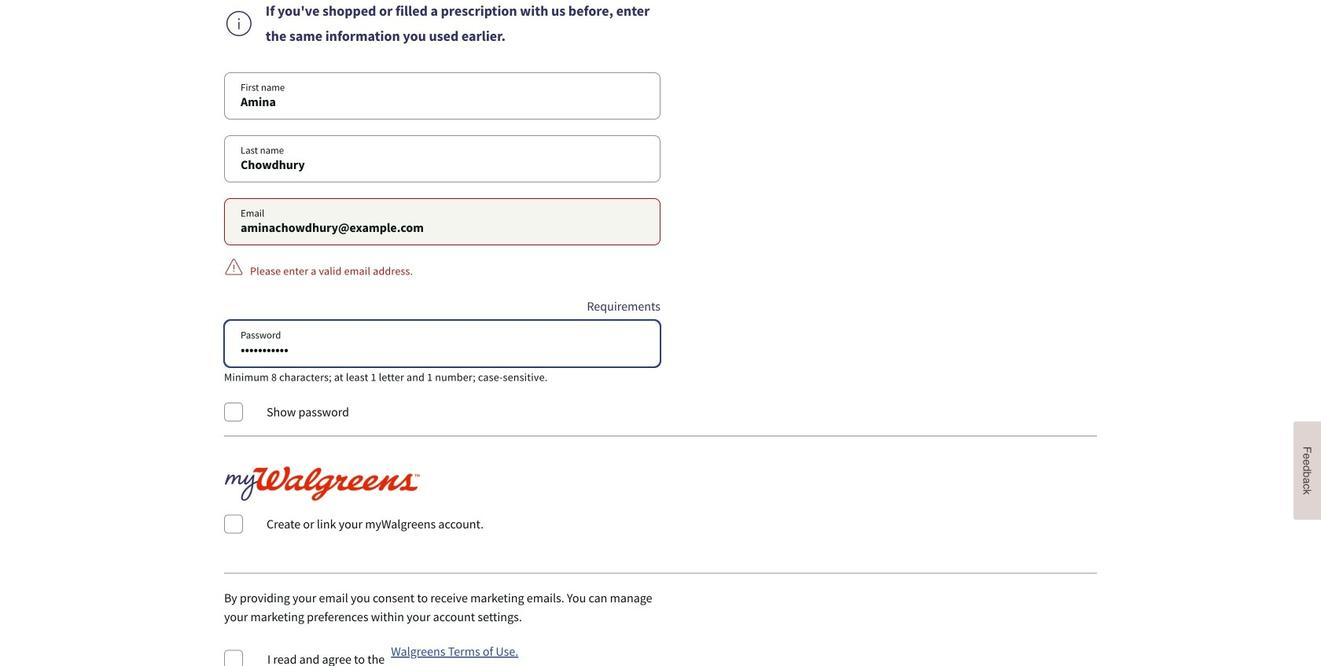 Task type: locate. For each thing, give the bounding box(es) containing it.
None text field
[[225, 204, 660, 240]]

Last name text field
[[225, 136, 660, 182]]

None password field
[[225, 321, 660, 367]]



Task type: describe. For each thing, give the bounding box(es) containing it.
First name text field
[[225, 73, 660, 119]]

mywalgreens image
[[224, 467, 421, 502]]



Task type: vqa. For each thing, say whether or not it's contained in the screenshot.
Apt/Suite/Other Optional text box
no



